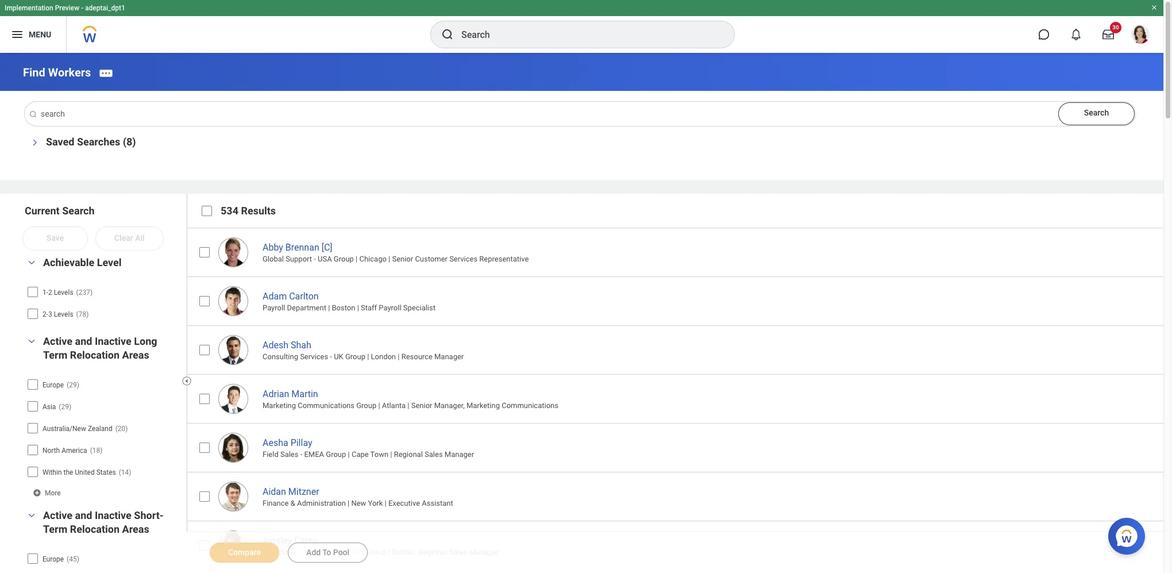 Task type: describe. For each thing, give the bounding box(es) containing it.
&
[[291, 499, 295, 508]]

active and inactive long term relocation areas group
[[23, 335, 181, 500]]

- inside the menu "banner"
[[81, 4, 83, 12]]

usa
[[318, 255, 332, 263]]

active and inactive short- term relocation areas
[[43, 509, 164, 535]]

chevron down image for active and inactive short- term relocation areas
[[25, 512, 39, 520]]

adesh shah list item
[[187, 325, 1173, 374]]

inactive for short-
[[95, 509, 132, 521]]

carey
[[294, 535, 318, 546]]

global support - usa group   |   chicago   |   senior customer services representative
[[263, 255, 529, 263]]

menu banner
[[0, 0, 1164, 53]]

Search Workday  search field
[[462, 22, 711, 47]]

australia/new
[[42, 425, 86, 433]]

achievable level button
[[43, 256, 122, 268]]

brennan
[[286, 242, 320, 253]]

active and inactive long term relocation areas
[[43, 335, 157, 361]]

carlton
[[289, 291, 319, 302]]

emerging
[[304, 548, 336, 557]]

consulting
[[263, 353, 298, 361]]

manager inside "adesh shah" list item
[[435, 353, 464, 361]]

| left london
[[367, 353, 369, 361]]

workers
[[48, 65, 91, 79]]

group for aesha pillay
[[326, 450, 346, 459]]

(18)
[[90, 447, 103, 455]]

adrian martin
[[263, 389, 318, 399]]

atlanta
[[382, 401, 406, 410]]

levels for 1-2 levels
[[54, 289, 73, 297]]

active for active and inactive long term relocation areas
[[43, 335, 72, 347]]

services inside "adesh shah" list item
[[300, 353, 328, 361]]

regional for aesha pillay
[[394, 450, 423, 459]]

senior inside abby brennan [c] list item
[[392, 255, 414, 263]]

2-3 levels
[[42, 310, 73, 318]]

group inside the ainsley carey list item
[[367, 548, 387, 557]]

- for abby brennan [c]
[[314, 255, 316, 263]]

europe for (45)
[[42, 555, 64, 563]]

30 button
[[1096, 22, 1122, 47]]

[c]
[[322, 242, 333, 253]]

london
[[371, 353, 396, 361]]

implementation preview -   adeptai_dpt1
[[5, 4, 125, 12]]

active and inactive short- term relocation areas button
[[43, 509, 164, 535]]

search inside filter search field
[[62, 205, 95, 217]]

adrian martin list item
[[187, 374, 1173, 423]]

within the united states
[[42, 468, 116, 477]]

states
[[96, 468, 116, 477]]

adrian
[[263, 389, 289, 399]]

dublin
[[392, 548, 413, 557]]

| right dublin
[[415, 548, 417, 557]]

north america
[[42, 447, 87, 455]]

| right atlanta
[[408, 401, 410, 410]]

areas for long
[[122, 349, 149, 361]]

adam
[[263, 291, 287, 302]]

achievable level tree
[[27, 282, 177, 324]]

find workers
[[23, 65, 91, 79]]

active for active and inactive short- term relocation areas
[[43, 509, 72, 521]]

Search search field
[[23, 102, 1136, 126]]

find workers element
[[23, 65, 91, 79]]

aidan mitzner list item
[[187, 472, 1173, 521]]

cape
[[352, 450, 369, 459]]

level
[[97, 256, 122, 268]]

regional for ainsley carey
[[419, 548, 448, 557]]

preview
[[55, 4, 79, 12]]

2 payroll from the left
[[379, 304, 402, 312]]

active and inactive short- term relocation areas group
[[23, 509, 181, 573]]

(20)
[[115, 425, 128, 433]]

(8)
[[123, 136, 136, 148]]

chevron down image for saved searches (8)
[[28, 136, 39, 149]]

levels for 2-3 levels
[[54, 310, 73, 318]]

534
[[221, 205, 239, 217]]

customer
[[415, 255, 448, 263]]

justify image
[[10, 28, 24, 41]]

services inside abby brennan [c] list item
[[450, 255, 478, 263]]

short-
[[134, 509, 164, 521]]

30
[[1113, 24, 1120, 30]]

global
[[263, 255, 284, 263]]

boston
[[332, 304, 356, 312]]

| left cape
[[348, 450, 350, 459]]

sales down aesha pillay
[[281, 450, 299, 459]]

specialist
[[404, 304, 436, 312]]

adeptai_dpt1
[[85, 4, 125, 12]]

2-
[[42, 310, 48, 318]]

term for active and inactive short- term relocation areas
[[43, 523, 67, 535]]

| right york
[[385, 499, 387, 508]]

ainsley carey link
[[263, 533, 318, 546]]

1-2 levels
[[42, 289, 73, 297]]

1 marketing from the left
[[263, 401, 296, 410]]

administration
[[297, 499, 346, 508]]

| right chicago at the left top of page
[[389, 255, 391, 263]]

group for abby brennan [c]
[[334, 255, 354, 263]]

find workers main content
[[0, 53, 1173, 573]]

field for aesha
[[263, 450, 279, 459]]

(29) for europe
[[67, 381, 79, 389]]

martin
[[292, 389, 318, 399]]

adesh shah
[[263, 340, 312, 351]]

assistant
[[422, 499, 453, 508]]

zealand
[[88, 425, 113, 433]]

asia
[[42, 403, 56, 411]]

saved searches (8) button
[[46, 136, 136, 148]]

more
[[45, 489, 61, 497]]

ainsley
[[263, 535, 292, 546]]

| left "new"
[[348, 499, 350, 508]]

search image
[[441, 28, 455, 41]]

term for active and inactive long term relocation areas
[[43, 349, 67, 361]]

chicago
[[360, 255, 387, 263]]

aesha pillay list item
[[187, 423, 1173, 472]]

2 communications from the left
[[502, 401, 559, 410]]

results
[[241, 205, 276, 217]]

searches
[[77, 136, 120, 148]]

inbox large image
[[1103, 29, 1115, 40]]

long
[[134, 335, 157, 347]]

| right town
[[391, 450, 392, 459]]

aesha
[[263, 437, 288, 448]]

| left staff
[[357, 304, 359, 312]]

executive
[[389, 499, 420, 508]]

manager for pillay
[[445, 450, 474, 459]]

staff
[[361, 304, 377, 312]]

| left boston
[[328, 304, 330, 312]]

within
[[42, 468, 62, 477]]

group inside adrian martin "list item"
[[357, 401, 377, 410]]

chevron down image for active and inactive long term relocation areas
[[25, 337, 39, 345]]



Task type: vqa. For each thing, say whether or not it's contained in the screenshot.
justify image
yes



Task type: locate. For each thing, give the bounding box(es) containing it.
and for active and inactive long term relocation areas
[[75, 335, 92, 347]]

0 vertical spatial term
[[43, 349, 67, 361]]

regional inside the ainsley carey list item
[[419, 548, 448, 557]]

(14)
[[119, 468, 131, 477]]

areas for short-
[[122, 523, 149, 535]]

areas down long
[[122, 349, 149, 361]]

levels
[[54, 289, 73, 297], [54, 310, 73, 318]]

and inside the active and inactive long term relocation areas
[[75, 335, 92, 347]]

2 field from the top
[[263, 548, 279, 557]]

sales down ainsley carey
[[281, 548, 299, 557]]

notifications large image
[[1071, 29, 1083, 40]]

0 vertical spatial and
[[75, 335, 92, 347]]

shah
[[291, 340, 312, 351]]

- left usa
[[314, 255, 316, 263]]

adesh shah link
[[263, 337, 312, 351]]

2 europe from the top
[[42, 555, 64, 563]]

regional inside aesha pillay list item
[[394, 450, 423, 459]]

0 vertical spatial search
[[1085, 108, 1110, 117]]

abby brennan [c] list item
[[187, 228, 1173, 276]]

chevron down image
[[25, 259, 39, 267]]

chevron down image inside active and inactive short- term relocation areas group
[[25, 512, 39, 520]]

group right markets
[[367, 548, 387, 557]]

areas down short-
[[122, 523, 149, 535]]

(29) right asia
[[59, 403, 71, 411]]

payroll
[[263, 304, 285, 312], [379, 304, 402, 312]]

filter search field
[[23, 204, 189, 573]]

term inside the active and inactive long term relocation areas
[[43, 349, 67, 361]]

senior inside adrian martin "list item"
[[412, 401, 433, 410]]

1 horizontal spatial communications
[[502, 401, 559, 410]]

- down pillay
[[301, 450, 303, 459]]

senior left the customer
[[392, 255, 414, 263]]

534 results
[[221, 205, 276, 217]]

the
[[64, 468, 73, 477]]

and
[[75, 335, 92, 347], [75, 509, 92, 521]]

areas inside the active and inactive long term relocation areas
[[122, 349, 149, 361]]

(29) for asia
[[59, 403, 71, 411]]

field sales - emerging markets group   |   dublin   |   regional sales manager
[[263, 548, 499, 557]]

1 vertical spatial and
[[75, 509, 92, 521]]

marketing down adrian
[[263, 401, 296, 410]]

levels right 3
[[54, 310, 73, 318]]

Find Workers text field
[[25, 102, 1136, 126]]

and inside active and inactive short- term relocation areas
[[75, 509, 92, 521]]

aesha pillay
[[263, 437, 313, 448]]

1 vertical spatial services
[[300, 353, 328, 361]]

field for ainsley
[[263, 548, 279, 557]]

(29) up australia/new zealand
[[67, 381, 79, 389]]

0 vertical spatial inactive
[[95, 335, 132, 347]]

senior
[[392, 255, 414, 263], [412, 401, 433, 410]]

mitzner
[[289, 486, 319, 497]]

profile logan mcneil image
[[1132, 25, 1151, 46]]

manager for carey
[[470, 548, 499, 557]]

manager inside the ainsley carey list item
[[470, 548, 499, 557]]

aesha pillay link
[[263, 435, 313, 448]]

1 vertical spatial manager
[[445, 450, 474, 459]]

group right uk
[[346, 353, 366, 361]]

0 vertical spatial manager
[[435, 353, 464, 361]]

search inside button
[[1085, 108, 1110, 117]]

2 term from the top
[[43, 523, 67, 535]]

0 horizontal spatial marketing
[[263, 401, 296, 410]]

emea
[[304, 450, 324, 459]]

close environment banner image
[[1152, 4, 1159, 11]]

2 vertical spatial chevron down image
[[25, 512, 39, 520]]

term down 2-3 levels
[[43, 349, 67, 361]]

inactive for long
[[95, 335, 132, 347]]

1 europe from the top
[[42, 381, 64, 389]]

(78)
[[76, 310, 89, 318]]

1 horizontal spatial search
[[1085, 108, 1110, 117]]

north
[[42, 447, 60, 455]]

pillay
[[291, 437, 313, 448]]

york
[[368, 499, 383, 508]]

0 vertical spatial areas
[[122, 349, 149, 361]]

1 payroll from the left
[[263, 304, 285, 312]]

relocation for short-
[[70, 523, 120, 535]]

regional right dublin
[[419, 548, 448, 557]]

- left uk
[[330, 353, 332, 361]]

regional
[[394, 450, 423, 459], [419, 548, 448, 557]]

representative
[[480, 255, 529, 263]]

1 vertical spatial active
[[43, 509, 72, 521]]

sales up assistant
[[425, 450, 443, 459]]

2 vertical spatial manager
[[470, 548, 499, 557]]

- inside aesha pillay list item
[[301, 450, 303, 459]]

1 communications from the left
[[298, 401, 355, 410]]

1 vertical spatial levels
[[54, 310, 73, 318]]

field inside aesha pillay list item
[[263, 450, 279, 459]]

active inside the active and inactive long term relocation areas
[[43, 335, 72, 347]]

more button
[[33, 488, 62, 498]]

1 vertical spatial relocation
[[70, 523, 120, 535]]

adam carlton list item
[[187, 276, 1173, 325]]

term up (45)
[[43, 523, 67, 535]]

0 vertical spatial levels
[[54, 289, 73, 297]]

1 levels from the top
[[54, 289, 73, 297]]

group left atlanta
[[357, 401, 377, 410]]

0 horizontal spatial communications
[[298, 401, 355, 410]]

adrian martin link
[[263, 386, 318, 399]]

-
[[81, 4, 83, 12], [314, 255, 316, 263], [330, 353, 332, 361], [301, 450, 303, 459], [301, 548, 303, 557]]

find
[[23, 65, 45, 79]]

- for adesh shah
[[330, 353, 332, 361]]

field down ainsley
[[263, 548, 279, 557]]

0 vertical spatial europe
[[42, 381, 64, 389]]

finance & administration   |   new york   |   executive assistant
[[263, 499, 453, 508]]

1 field from the top
[[263, 450, 279, 459]]

senior left manager,
[[412, 401, 433, 410]]

uk
[[334, 353, 344, 361]]

1 vertical spatial search
[[62, 205, 95, 217]]

and for active and inactive short- term relocation areas
[[75, 509, 92, 521]]

0 horizontal spatial search
[[62, 205, 95, 217]]

0 horizontal spatial services
[[300, 353, 328, 361]]

active and inactive long term relocation areas tree
[[27, 375, 177, 482]]

inactive
[[95, 335, 132, 347], [95, 509, 132, 521]]

0 vertical spatial regional
[[394, 450, 423, 459]]

- down carey
[[301, 548, 303, 557]]

2 marketing from the left
[[467, 401, 500, 410]]

europe up asia
[[42, 381, 64, 389]]

0 vertical spatial active
[[43, 335, 72, 347]]

achievable level group
[[23, 256, 181, 326]]

levels right 2
[[54, 289, 73, 297]]

2 and from the top
[[75, 509, 92, 521]]

services right the customer
[[450, 255, 478, 263]]

1 vertical spatial chevron down image
[[25, 337, 39, 345]]

search
[[1085, 108, 1110, 117], [62, 205, 95, 217]]

europe inside active and inactive short- term relocation areas group
[[42, 555, 64, 563]]

(45)
[[67, 555, 79, 563]]

group inside abby brennan [c] list item
[[334, 255, 354, 263]]

current search
[[25, 205, 95, 217]]

0 vertical spatial relocation
[[70, 349, 120, 361]]

marketing right manager,
[[467, 401, 500, 410]]

2
[[48, 289, 52, 297]]

| right london
[[398, 353, 400, 361]]

regional right town
[[394, 450, 423, 459]]

list item
[[187, 570, 1173, 573]]

chevron down image inside active and inactive long term relocation areas group
[[25, 337, 39, 345]]

|
[[356, 255, 358, 263], [389, 255, 391, 263], [328, 304, 330, 312], [357, 304, 359, 312], [367, 353, 369, 361], [398, 353, 400, 361], [379, 401, 380, 410], [408, 401, 410, 410], [348, 450, 350, 459], [391, 450, 392, 459], [348, 499, 350, 508], [385, 499, 387, 508], [389, 548, 391, 557], [415, 548, 417, 557]]

group for adesh shah
[[346, 353, 366, 361]]

inactive left long
[[95, 335, 132, 347]]

inactive left short-
[[95, 509, 132, 521]]

2 areas from the top
[[122, 523, 149, 535]]

adesh
[[263, 340, 289, 351]]

term inside active and inactive short- term relocation areas
[[43, 523, 67, 535]]

town
[[371, 450, 389, 459]]

achievable
[[43, 256, 94, 268]]

1 active from the top
[[43, 335, 72, 347]]

adam carlton
[[263, 291, 319, 302]]

group right usa
[[334, 255, 354, 263]]

relocation down (78)
[[70, 349, 120, 361]]

active down the 'more'
[[43, 509, 72, 521]]

menu
[[29, 30, 51, 39]]

ainsley carey list item
[[187, 521, 1173, 570]]

group right emea
[[326, 450, 346, 459]]

aidan
[[263, 486, 286, 497]]

payroll department   |   boston   |   staff payroll specialist
[[263, 304, 436, 312]]

0 vertical spatial senior
[[392, 255, 414, 263]]

sales down assistant
[[450, 548, 468, 557]]

1 vertical spatial senior
[[412, 401, 433, 410]]

manager
[[435, 353, 464, 361], [445, 450, 474, 459], [470, 548, 499, 557]]

areas inside active and inactive short- term relocation areas
[[122, 523, 149, 535]]

services down shah
[[300, 353, 328, 361]]

- for ainsley carey
[[301, 548, 303, 557]]

search button
[[1059, 102, 1136, 125]]

relocation inside the active and inactive long term relocation areas
[[70, 349, 120, 361]]

group inside aesha pillay list item
[[326, 450, 346, 459]]

- inside "adesh shah" list item
[[330, 353, 332, 361]]

2 relocation from the top
[[70, 523, 120, 535]]

1 vertical spatial areas
[[122, 523, 149, 535]]

manager,
[[434, 401, 465, 410]]

active inside active and inactive short- term relocation areas
[[43, 509, 72, 521]]

marketing communications group   |   atlanta   |   senior manager, marketing communications
[[263, 401, 559, 410]]

2 inactive from the top
[[95, 509, 132, 521]]

1 vertical spatial europe
[[42, 555, 64, 563]]

0 vertical spatial (29)
[[67, 381, 79, 389]]

markets
[[338, 548, 365, 557]]

payroll right staff
[[379, 304, 402, 312]]

1 vertical spatial field
[[263, 548, 279, 557]]

1 horizontal spatial marketing
[[467, 401, 500, 410]]

1 horizontal spatial services
[[450, 255, 478, 263]]

inactive inside the active and inactive long term relocation areas
[[95, 335, 132, 347]]

inactive inside active and inactive short- term relocation areas
[[95, 509, 132, 521]]

- inside the ainsley carey list item
[[301, 548, 303, 557]]

europe left (45)
[[42, 555, 64, 563]]

saved searches (8)
[[46, 136, 136, 148]]

field down aesha at the left of page
[[263, 450, 279, 459]]

1 vertical spatial regional
[[419, 548, 448, 557]]

adam carlton link
[[263, 288, 319, 302]]

europe for (29)
[[42, 381, 64, 389]]

- right preview
[[81, 4, 83, 12]]

| left atlanta
[[379, 401, 380, 410]]

- inside abby brennan [c] list item
[[314, 255, 316, 263]]

field
[[263, 450, 279, 459], [263, 548, 279, 557]]

1 vertical spatial inactive
[[95, 509, 132, 521]]

1 vertical spatial term
[[43, 523, 67, 535]]

europe inside active and inactive long term relocation areas tree
[[42, 381, 64, 389]]

relocation for long
[[70, 349, 120, 361]]

1 horizontal spatial payroll
[[379, 304, 402, 312]]

manager inside aesha pillay list item
[[445, 450, 474, 459]]

- for aesha pillay
[[301, 450, 303, 459]]

achievable level
[[43, 256, 122, 268]]

active down 2-3 levels
[[43, 335, 72, 347]]

2 active from the top
[[43, 509, 72, 521]]

europe
[[42, 381, 64, 389], [42, 555, 64, 563]]

finance
[[263, 499, 289, 508]]

| left chicago at the left top of page
[[356, 255, 358, 263]]

1 inactive from the top
[[95, 335, 132, 347]]

resource
[[402, 353, 433, 361]]

1 areas from the top
[[122, 349, 149, 361]]

aidan mitzner
[[263, 486, 319, 497]]

australia/new zealand
[[42, 425, 113, 433]]

sales
[[281, 450, 299, 459], [425, 450, 443, 459], [281, 548, 299, 557], [450, 548, 468, 557]]

relocation up (45)
[[70, 523, 120, 535]]

2 levels from the top
[[54, 310, 73, 318]]

implementation
[[5, 4, 53, 12]]

0 vertical spatial services
[[450, 255, 478, 263]]

1 vertical spatial (29)
[[59, 403, 71, 411]]

field inside the ainsley carey list item
[[263, 548, 279, 557]]

0 vertical spatial field
[[263, 450, 279, 459]]

search image
[[29, 110, 38, 119]]

saved
[[46, 136, 74, 148]]

0 vertical spatial chevron down image
[[28, 136, 39, 149]]

chevron down image
[[28, 136, 39, 149], [25, 337, 39, 345], [25, 512, 39, 520]]

| left dublin
[[389, 548, 391, 557]]

consulting services - uk group   |   london   |   resource manager
[[263, 353, 464, 361]]

1 and from the top
[[75, 335, 92, 347]]

relocation inside active and inactive short- term relocation areas
[[70, 523, 120, 535]]

group inside "adesh shah" list item
[[346, 353, 366, 361]]

united
[[75, 468, 95, 477]]

active
[[43, 335, 72, 347], [43, 509, 72, 521]]

relocation
[[70, 349, 120, 361], [70, 523, 120, 535]]

1-
[[42, 289, 48, 297]]

payroll down adam
[[263, 304, 285, 312]]

department
[[287, 304, 327, 312]]

field sales - emea group   |   cape town   |   regional sales manager
[[263, 450, 474, 459]]

0 horizontal spatial payroll
[[263, 304, 285, 312]]

1 relocation from the top
[[70, 349, 120, 361]]

1 term from the top
[[43, 349, 67, 361]]

ainsley carey
[[263, 535, 318, 546]]



